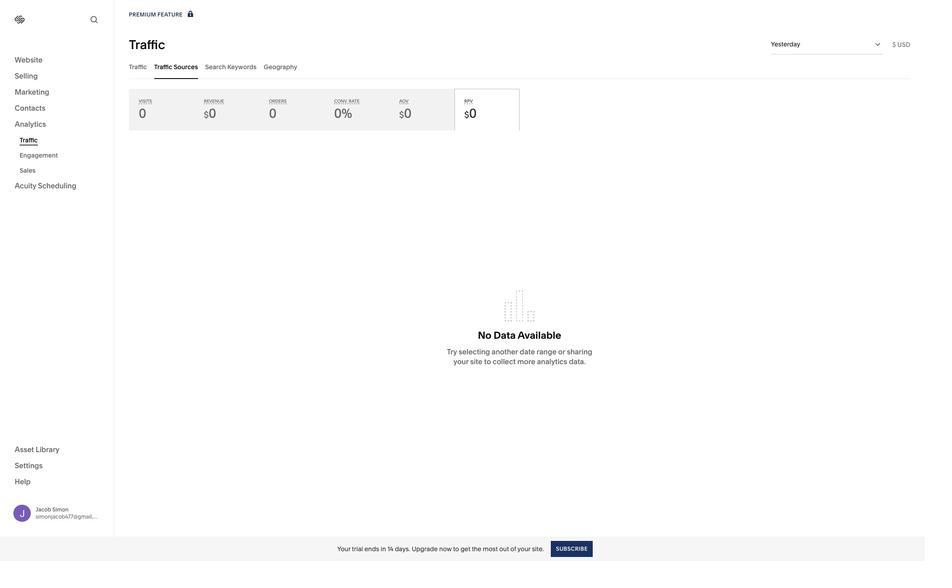 Task type: locate. For each thing, give the bounding box(es) containing it.
$ down aov
[[400, 110, 404, 120]]

subscribe button
[[552, 541, 593, 557]]

revenue
[[204, 99, 224, 104]]

upgrade
[[412, 545, 438, 553]]

range
[[537, 347, 557, 356]]

0 for revenue
[[209, 106, 216, 121]]

0 down the rpv
[[470, 106, 477, 121]]

0 down revenue
[[209, 106, 216, 121]]

$ 0 for aov
[[400, 106, 412, 121]]

asset library link
[[15, 444, 99, 455]]

site.
[[532, 545, 544, 553]]

trial
[[352, 545, 363, 553]]

in
[[381, 545, 386, 553]]

to left get
[[454, 545, 459, 553]]

tab list
[[129, 54, 911, 79]]

0%
[[334, 106, 352, 121]]

1 horizontal spatial to
[[485, 357, 491, 366]]

1 0 from the left
[[139, 106, 146, 121]]

sales link
[[20, 163, 104, 178]]

selecting
[[459, 347, 490, 356]]

acuity
[[15, 181, 36, 190]]

to right the "site"
[[485, 357, 491, 366]]

$ 0 down aov
[[400, 106, 412, 121]]

$ 0 down the rpv
[[465, 106, 477, 121]]

traffic left sources
[[154, 63, 172, 71]]

1 horizontal spatial your
[[518, 545, 531, 553]]

no data available
[[478, 329, 562, 341]]

acuity scheduling
[[15, 181, 76, 190]]

traffic
[[129, 37, 165, 52], [129, 63, 147, 71], [154, 63, 172, 71], [20, 136, 38, 144]]

of
[[511, 545, 517, 553]]

no
[[478, 329, 492, 341]]

3 0 from the left
[[269, 106, 277, 121]]

0 horizontal spatial to
[[454, 545, 459, 553]]

tab list containing traffic
[[129, 54, 911, 79]]

simonjacob477@gmail.com
[[35, 513, 104, 520]]

yesterday button
[[772, 34, 883, 54]]

your inside try selecting another date range or sharing your site to collect more analytics data.
[[454, 357, 469, 366]]

5 0 from the left
[[470, 106, 477, 121]]

rate
[[349, 99, 360, 104]]

rpv
[[465, 99, 473, 104]]

to
[[485, 357, 491, 366], [454, 545, 459, 553]]

jacob
[[35, 506, 51, 513]]

$ down the rpv
[[465, 110, 470, 120]]

or
[[559, 347, 566, 356]]

$ left usd
[[893, 40, 897, 48]]

traffic down analytics
[[20, 136, 38, 144]]

4 0 from the left
[[404, 106, 412, 121]]

premium
[[129, 11, 156, 18]]

0 vertical spatial your
[[454, 357, 469, 366]]

search
[[205, 63, 226, 71]]

traffic up visits
[[129, 63, 147, 71]]

your
[[454, 357, 469, 366], [518, 545, 531, 553]]

$
[[893, 40, 897, 48], [204, 110, 209, 120], [400, 110, 404, 120], [465, 110, 470, 120]]

1 $ 0 from the left
[[204, 106, 216, 121]]

$ for rpv
[[465, 110, 470, 120]]

0 for rpv
[[470, 106, 477, 121]]

settings link
[[15, 460, 99, 471]]

2 horizontal spatial $ 0
[[465, 106, 477, 121]]

0 horizontal spatial your
[[454, 357, 469, 366]]

0 down aov
[[404, 106, 412, 121]]

$ 0 for revenue
[[204, 106, 216, 121]]

data.
[[569, 357, 586, 366]]

0 down visits
[[139, 106, 146, 121]]

geography
[[264, 63, 297, 71]]

analytics
[[15, 120, 46, 129]]

acuity scheduling link
[[15, 181, 99, 192]]

visits
[[139, 99, 152, 104]]

premium feature
[[129, 11, 183, 18]]

date
[[520, 347, 535, 356]]

3 $ 0 from the left
[[465, 106, 477, 121]]

1 vertical spatial your
[[518, 545, 531, 553]]

days.
[[395, 545, 411, 553]]

0 vertical spatial to
[[485, 357, 491, 366]]

1 horizontal spatial $ 0
[[400, 106, 412, 121]]

your right of on the bottom of the page
[[518, 545, 531, 553]]

your down try
[[454, 357, 469, 366]]

sharing
[[567, 347, 593, 356]]

2 0 from the left
[[209, 106, 216, 121]]

subscribe
[[556, 545, 588, 552]]

0
[[139, 106, 146, 121], [209, 106, 216, 121], [269, 106, 277, 121], [404, 106, 412, 121], [470, 106, 477, 121]]

2 $ 0 from the left
[[400, 106, 412, 121]]

$ 0
[[204, 106, 216, 121], [400, 106, 412, 121], [465, 106, 477, 121]]

$ 0 down revenue
[[204, 106, 216, 121]]

0 down orders
[[269, 106, 277, 121]]

$ down revenue
[[204, 110, 209, 120]]

selling
[[15, 71, 38, 80]]

0 horizontal spatial $ 0
[[204, 106, 216, 121]]



Task type: vqa. For each thing, say whether or not it's contained in the screenshot.
Traffic link
yes



Task type: describe. For each thing, give the bounding box(es) containing it.
0 inside the visits 0
[[139, 106, 146, 121]]

jacob simon simonjacob477@gmail.com
[[35, 506, 104, 520]]

orders 0
[[269, 99, 287, 121]]

sources
[[174, 63, 198, 71]]

traffic button
[[129, 54, 147, 79]]

visits 0
[[139, 99, 152, 121]]

traffic sources button
[[154, 54, 198, 79]]

website
[[15, 55, 43, 64]]

more
[[518, 357, 536, 366]]

asset
[[15, 445, 34, 454]]

keywords
[[228, 63, 257, 71]]

$ 0 for rpv
[[465, 106, 477, 121]]

traffic link
[[20, 133, 104, 148]]

orders
[[269, 99, 287, 104]]

collect
[[493, 357, 516, 366]]

help link
[[15, 477, 31, 486]]

library
[[36, 445, 59, 454]]

asset library
[[15, 445, 59, 454]]

$ usd
[[893, 40, 911, 48]]

traffic sources
[[154, 63, 198, 71]]

search keywords
[[205, 63, 257, 71]]

simon
[[52, 506, 69, 513]]

selling link
[[15, 71, 99, 82]]

traffic inside button
[[154, 63, 172, 71]]

premium feature button
[[129, 10, 195, 20]]

search keywords button
[[205, 54, 257, 79]]

another
[[492, 347, 518, 356]]

now
[[440, 545, 452, 553]]

out
[[500, 545, 509, 553]]

usd
[[898, 40, 911, 48]]

traffic up traffic button
[[129, 37, 165, 52]]

conv. rate 0%
[[334, 99, 360, 121]]

aov
[[400, 99, 409, 104]]

analytics link
[[15, 119, 99, 130]]

website link
[[15, 55, 99, 66]]

engagement link
[[20, 148, 104, 163]]

try
[[447, 347, 457, 356]]

geography button
[[264, 54, 297, 79]]

sales
[[20, 167, 36, 175]]

help
[[15, 477, 31, 486]]

14
[[388, 545, 394, 553]]

ends
[[365, 545, 379, 553]]

site
[[471, 357, 483, 366]]

$ for revenue
[[204, 110, 209, 120]]

marketing
[[15, 87, 49, 96]]

scheduling
[[38, 181, 76, 190]]

$ for aov
[[400, 110, 404, 120]]

contacts link
[[15, 103, 99, 114]]

data
[[494, 329, 516, 341]]

marketing link
[[15, 87, 99, 98]]

1 vertical spatial to
[[454, 545, 459, 553]]

to inside try selecting another date range or sharing your site to collect more analytics data.
[[485, 357, 491, 366]]

the
[[472, 545, 482, 553]]

feature
[[158, 11, 183, 18]]

most
[[483, 545, 498, 553]]

0 inside orders 0
[[269, 106, 277, 121]]

your trial ends in 14 days. upgrade now to get the most out of your site.
[[338, 545, 544, 553]]

yesterday
[[772, 40, 801, 48]]

conv.
[[334, 99, 348, 104]]

settings
[[15, 461, 43, 470]]

0 for aov
[[404, 106, 412, 121]]

get
[[461, 545, 471, 553]]

available
[[518, 329, 562, 341]]

engagement
[[20, 151, 58, 159]]

try selecting another date range or sharing your site to collect more analytics data.
[[447, 347, 593, 366]]

your
[[338, 545, 351, 553]]

contacts
[[15, 104, 45, 112]]

analytics
[[537, 357, 568, 366]]



